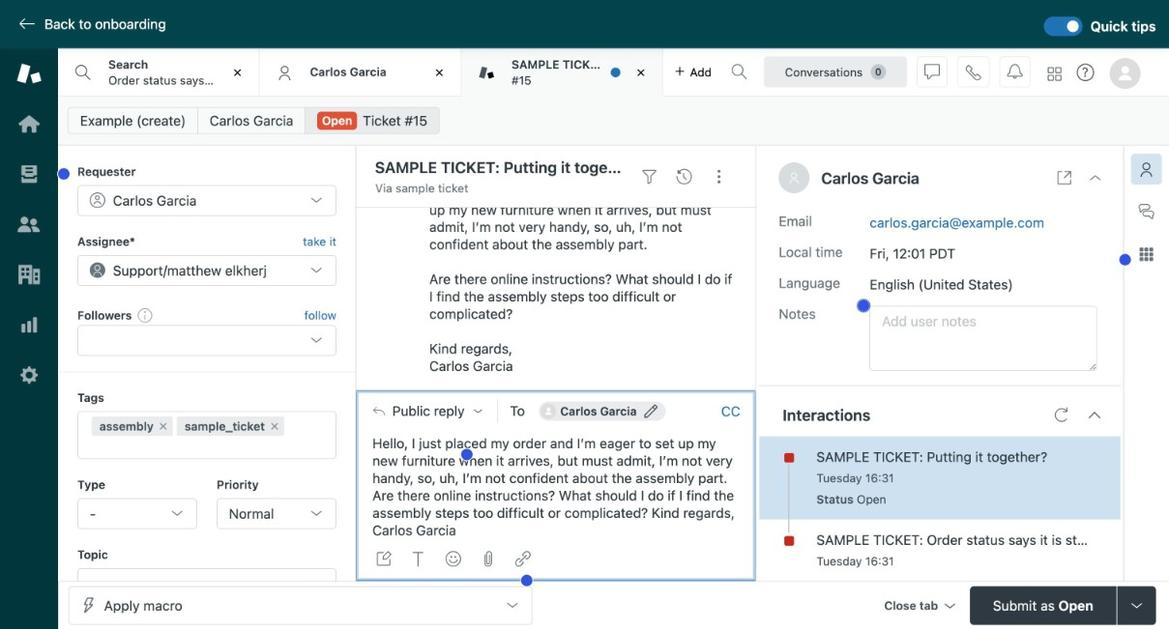 Task type: describe. For each thing, give the bounding box(es) containing it.
0 horizontal spatial close image
[[430, 63, 449, 82]]

views image
[[16, 162, 42, 187]]

get help image
[[1077, 64, 1095, 81]]

1 horizontal spatial close image
[[631, 63, 651, 82]]

2 horizontal spatial close image
[[1088, 170, 1103, 186]]

Public reply composer text field
[[364, 432, 748, 539]]

button displays agent's chat status as invisible. image
[[925, 64, 940, 80]]

customers image
[[16, 212, 42, 237]]

tabs tab list
[[58, 48, 724, 97]]

events image
[[677, 169, 692, 184]]

zendesk products image
[[1048, 67, 1062, 81]]

2 remove image from the left
[[269, 421, 280, 433]]

notifications image
[[1008, 64, 1023, 80]]

hide composer image
[[548, 383, 564, 398]]

zendesk support image
[[16, 61, 42, 86]]

1 tab from the left
[[58, 48, 313, 97]]

2 tab from the left
[[260, 48, 461, 97]]

customer context image
[[1139, 162, 1155, 177]]

secondary element
[[58, 101, 1169, 140]]

carlos.garcia@example.com image
[[541, 404, 557, 419]]



Task type: locate. For each thing, give the bounding box(es) containing it.
tab
[[58, 48, 313, 97], [260, 48, 461, 97], [461, 48, 663, 97]]

1 horizontal spatial remove image
[[269, 421, 280, 433]]

add attachment image
[[481, 552, 496, 567]]

close image
[[228, 63, 247, 82]]

info on adding followers image
[[138, 308, 153, 323]]

draft mode image
[[376, 552, 392, 567]]

ticket actions image
[[712, 169, 727, 184]]

edit user image
[[645, 405, 658, 418]]

add link (cmd k) image
[[515, 552, 531, 567]]

remove image
[[158, 421, 169, 433], [269, 421, 280, 433]]

user image
[[791, 173, 799, 183]]

organizations image
[[16, 262, 42, 287]]

apps image
[[1139, 247, 1155, 262]]

Tuesday 16:31 text field
[[817, 555, 894, 569]]

3 tab from the left
[[461, 48, 663, 97]]

view more details image
[[1057, 170, 1073, 186]]

format text image
[[411, 552, 426, 567]]

Subject field
[[371, 156, 628, 179]]

Tuesday 16:31 text field
[[817, 472, 894, 485]]

insert emojis image
[[446, 552, 461, 567]]

1 remove image from the left
[[158, 421, 169, 433]]

0 horizontal spatial remove image
[[158, 421, 169, 433]]

main element
[[0, 48, 58, 630]]

user image
[[789, 172, 800, 184]]

admin image
[[16, 363, 42, 388]]

reporting image
[[16, 312, 42, 338]]

filter image
[[642, 169, 657, 184]]

get started image
[[16, 111, 42, 136]]

close image
[[430, 63, 449, 82], [631, 63, 651, 82], [1088, 170, 1103, 186]]

Add user notes text field
[[870, 306, 1098, 371]]



Task type: vqa. For each thing, say whether or not it's contained in the screenshot.
Insert emojis icon
yes



